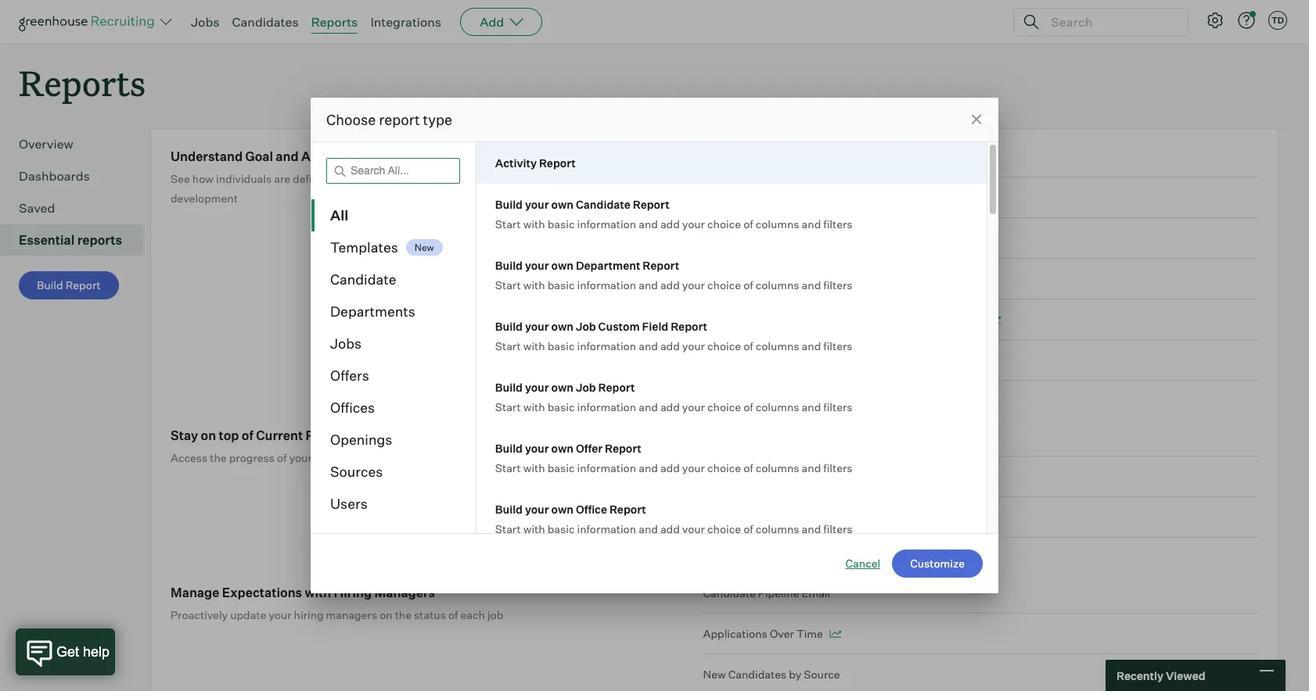 Task type: describe. For each thing, give the bounding box(es) containing it.
overview link
[[19, 135, 138, 154]]

status
[[414, 609, 446, 622]]

time to submit scorecards goal attainment link
[[703, 219, 1259, 259]]

add for build your own office report
[[661, 523, 680, 536]]

new candidates by source
[[703, 669, 840, 682]]

build your own office report start with basic information and add your choice of columns and filters
[[495, 503, 853, 536]]

new candidates by source link
[[703, 655, 1259, 692]]

scorecards
[[785, 232, 843, 245]]

build for build your own office report start with basic information and add your choice of columns and filters
[[495, 503, 523, 517]]

essential
[[19, 233, 75, 248]]

build for build your own job report start with basic information and add your choice of columns and filters
[[495, 381, 523, 395]]

cancel link
[[846, 557, 881, 572]]

how
[[192, 172, 214, 186]]

and up email
[[802, 523, 821, 536]]

0 vertical spatial applications
[[784, 273, 849, 286]]

recruiting
[[306, 428, 369, 444]]

goals
[[436, 172, 464, 186]]

viewed
[[1166, 670, 1206, 683]]

with for build your own office report start with basic information and add your choice of columns and filters
[[523, 523, 545, 536]]

columns for build your own offer report start with basic information and add your choice of columns and filters
[[756, 462, 800, 475]]

offer for report
[[576, 442, 603, 456]]

schedule
[[745, 313, 793, 327]]

basic for department
[[548, 279, 575, 292]]

openings
[[330, 431, 392, 449]]

the inside stay on top of current recruiting activity access the progress of your company's current hiring process
[[210, 452, 227, 465]]

personal
[[532, 172, 577, 186]]

development
[[171, 192, 238, 205]]

basic for offer
[[548, 462, 575, 475]]

time to review applications goal attainment link
[[703, 259, 1259, 300]]

of for build your own job report
[[744, 401, 753, 414]]

current
[[256, 428, 303, 444]]

your inside "manage expectations with hiring managers proactively update your hiring managers on the status of each job"
[[269, 609, 292, 622]]

time for time to submit scorecards goal attainment
[[703, 232, 730, 245]]

add for build your own candidate report
[[661, 218, 680, 231]]

0 horizontal spatial candidates
[[232, 14, 299, 30]]

choice for build your own department report
[[708, 279, 741, 292]]

columns for build your own office report start with basic information and add your choice of columns and filters
[[756, 523, 800, 536]]

offers
[[330, 367, 369, 384]]

td
[[1272, 15, 1285, 26]]

and down time to approve offer goal attainment
[[802, 401, 821, 414]]

source
[[804, 669, 840, 682]]

candidate left pipeline
[[703, 587, 756, 601]]

td button
[[1269, 11, 1288, 30]]

columns for build your own candidate report start with basic information and add your choice of columns and filters
[[756, 218, 800, 231]]

start for build your own offer report start with basic information and add your choice of columns and filters
[[495, 462, 521, 475]]

add button
[[460, 8, 543, 36]]

of for build your own candidate report
[[744, 218, 753, 231]]

team
[[601, 172, 627, 186]]

and up time to approve offer goal attainment
[[802, 340, 821, 353]]

goal for time to approve offer goal attainment
[[819, 354, 842, 367]]

goal for time to submit scorecards goal attainment
[[845, 232, 869, 245]]

information inside build your own job custom field report start with basic information and add your choice of columns and filters
[[577, 340, 636, 353]]

and up are
[[276, 149, 299, 165]]

update
[[230, 609, 266, 622]]

of for build your own office report
[[744, 523, 753, 536]]

over
[[770, 628, 794, 641]]

own for build your own offer report
[[551, 442, 574, 456]]

columns for build your own job report start with basic information and add your choice of columns and filters
[[756, 401, 800, 414]]

integrations link
[[371, 14, 442, 30]]

activity report
[[495, 157, 576, 170]]

saved link
[[19, 199, 138, 218]]

review
[[745, 273, 782, 286]]

choice for build your own office report
[[708, 523, 741, 536]]

of for manage expectations with hiring managers
[[448, 609, 458, 622]]

candidates link
[[232, 14, 299, 30]]

summary
[[768, 511, 818, 525]]

and up field
[[639, 279, 658, 292]]

choice inside build your own job custom field report start with basic information and add your choice of columns and filters
[[708, 340, 741, 353]]

report inside button
[[65, 279, 101, 292]]

start for build your own department report start with basic information and add your choice of columns and filters
[[495, 279, 521, 292]]

hiring inside "manage expectations with hiring managers proactively update your hiring managers on the status of each job"
[[294, 609, 324, 622]]

build your own candidate report start with basic information and add your choice of columns and filters
[[495, 198, 853, 231]]

and down field
[[639, 340, 658, 353]]

for
[[466, 172, 480, 186]]

available
[[795, 313, 842, 327]]

candidate down the templates
[[330, 271, 397, 288]]

basic for candidate
[[548, 218, 575, 231]]

proactively
[[171, 609, 228, 622]]

1 horizontal spatial reports
[[311, 14, 358, 30]]

build for build report
[[37, 279, 63, 292]]

configure image
[[1206, 11, 1225, 30]]

choice for build your own offer report
[[708, 462, 741, 475]]

report inside the build your own job report start with basic information and add your choice of columns and filters
[[598, 381, 635, 395]]

new for new
[[415, 242, 434, 253]]

filters for build your own candidate report start with basic information and add your choice of columns and filters
[[824, 218, 853, 231]]

build your own offer report start with basic information and add your choice of columns and filters
[[495, 442, 853, 475]]

and up build your own department report start with basic information and add your choice of columns and filters
[[639, 218, 658, 231]]

time for time to review applications goal attainment
[[703, 273, 730, 286]]

recently
[[1117, 670, 1164, 683]]

their
[[482, 172, 506, 186]]

time to approve offer goal attainment
[[703, 354, 902, 367]]

dashboards link
[[19, 167, 138, 186]]

to for approve
[[732, 354, 743, 367]]

interviewing activity
[[703, 471, 809, 484]]

email
[[802, 587, 831, 601]]

field
[[642, 320, 669, 333]]

basic inside build your own job custom field report start with basic information and add your choice of columns and filters
[[548, 340, 575, 353]]

add inside build your own job custom field report start with basic information and add your choice of columns and filters
[[661, 340, 680, 353]]

reports
[[77, 233, 122, 248]]

jobs inside "choose report type" dialog
[[330, 335, 362, 352]]

time to schedule available candidate goal attainment
[[703, 313, 983, 327]]

offices
[[330, 399, 375, 416]]

icon chart image for time to schedule available candidate goal attainment
[[990, 316, 1001, 324]]

job for custom
[[576, 320, 596, 333]]

and up scorecards
[[802, 218, 821, 231]]

report inside build your own department report start with basic information and add your choice of columns and filters
[[643, 259, 680, 272]]

report inside build your own job custom field report start with basic information and add your choice of columns and filters
[[671, 320, 708, 333]]

report inside build your own offer report start with basic information and add your choice of columns and filters
[[605, 442, 642, 456]]

build your own job report start with basic information and add your choice of columns and filters
[[495, 381, 853, 414]]

manage expectations with hiring managers proactively update your hiring managers on the status of each job
[[171, 586, 504, 622]]

are
[[274, 172, 290, 186]]

access
[[171, 452, 208, 465]]

submit
[[745, 232, 782, 245]]

jobs link
[[191, 14, 220, 30]]

time for time to schedule available candidate goal attainment
[[703, 313, 730, 327]]

add for build your own department report
[[661, 279, 680, 292]]

icon chart image for interviewing activity
[[815, 474, 827, 482]]

build for build your own offer report start with basic information and add your choice of columns and filters
[[495, 442, 523, 456]]

on inside "manage expectations with hiring managers proactively update your hiring managers on the status of each job"
[[380, 609, 393, 622]]

templates
[[330, 239, 398, 256]]

department inside build your own department report start with basic information and add your choice of columns and filters
[[576, 259, 641, 272]]

attainment for time to review applications goal attainment
[[877, 273, 935, 286]]

by
[[789, 669, 802, 682]]

build for build your own department report start with basic information and add your choice of columns and filters
[[495, 259, 523, 272]]

stay on top of current recruiting activity access the progress of your company's current hiring process
[[171, 428, 485, 465]]

new for new candidates by source
[[703, 669, 726, 682]]

time to approve offer goal attainment link
[[703, 341, 1259, 381]]

icon chart image for applications over time
[[830, 631, 841, 639]]

understand goal and attainment metrics see how individuals are defining and accomplishing goals for their own personal and team development
[[171, 149, 627, 205]]

individuals
[[216, 172, 272, 186]]

manage
[[171, 586, 219, 601]]

filters for build your own department report start with basic information and add your choice of columns and filters
[[824, 279, 853, 292]]

and down build your own offer report start with basic information and add your choice of columns and filters
[[639, 523, 658, 536]]

goal inside understand goal and attainment metrics see how individuals are defining and accomplishing goals for their own personal and team development
[[245, 149, 273, 165]]

hiring
[[334, 586, 372, 601]]

information for offer
[[577, 462, 636, 475]]

expectations
[[222, 586, 302, 601]]

filters inside build your own job custom field report start with basic information and add your choice of columns and filters
[[824, 340, 853, 353]]

interviewing
[[703, 471, 767, 484]]



Task type: locate. For each thing, give the bounding box(es) containing it.
of inside build your own office report start with basic information and add your choice of columns and filters
[[744, 523, 753, 536]]

time left submit
[[703, 232, 730, 245]]

applications over time
[[703, 628, 823, 641]]

time left schedule
[[703, 313, 730, 327]]

time to submit scorecards goal attainment
[[703, 232, 929, 245]]

1 horizontal spatial new
[[703, 669, 726, 682]]

1 basic from the top
[[548, 218, 575, 231]]

columns for build your own department report start with basic information and add your choice of columns and filters
[[756, 279, 800, 292]]

with for build your own offer report start with basic information and add your choice of columns and filters
[[523, 462, 545, 475]]

cancel
[[846, 557, 881, 571]]

3 filters from the top
[[824, 340, 853, 353]]

columns up schedule
[[756, 279, 800, 292]]

with inside "manage expectations with hiring managers proactively update your hiring managers on the status of each job"
[[305, 586, 331, 601]]

3 choice from the top
[[708, 340, 741, 353]]

job inside the build your own job report start with basic information and add your choice of columns and filters
[[576, 381, 596, 395]]

of for build your own department report
[[744, 279, 753, 292]]

office
[[576, 503, 607, 517]]

0 horizontal spatial reports
[[19, 59, 146, 106]]

0 vertical spatial jobs
[[191, 14, 220, 30]]

new right the templates
[[415, 242, 434, 253]]

0 horizontal spatial on
[[201, 428, 216, 444]]

custom
[[598, 320, 640, 333]]

5 basic from the top
[[548, 462, 575, 475]]

2 start from the top
[[495, 279, 521, 292]]

2 basic from the top
[[548, 279, 575, 292]]

on down managers
[[380, 609, 393, 622]]

choice inside the build your own job report start with basic information and add your choice of columns and filters
[[708, 401, 741, 414]]

0 vertical spatial reports
[[311, 14, 358, 30]]

of right top
[[242, 428, 254, 444]]

applications left over
[[703, 628, 768, 641]]

department summary
[[703, 511, 818, 525]]

own inside build your own offer report start with basic information and add your choice of columns and filters
[[551, 442, 574, 456]]

offer up office on the bottom of the page
[[576, 442, 603, 456]]

information for office
[[577, 523, 636, 536]]

with for build your own candidate report start with basic information and add your choice of columns and filters
[[523, 218, 545, 231]]

start inside build your own department report start with basic information and add your choice of columns and filters
[[495, 279, 521, 292]]

0 vertical spatial department
[[576, 259, 641, 272]]

0 vertical spatial icon chart image
[[990, 316, 1001, 324]]

1 information from the top
[[577, 218, 636, 231]]

0 horizontal spatial new
[[415, 242, 434, 253]]

0 horizontal spatial the
[[210, 452, 227, 465]]

attainment inside understand goal and attainment metrics see how individuals are defining and accomplishing goals for their own personal and team development
[[301, 149, 371, 165]]

add for build your own offer report
[[661, 462, 680, 475]]

information inside build your own candidate report start with basic information and add your choice of columns and filters
[[577, 218, 636, 231]]

filters for build your own offer report start with basic information and add your choice of columns and filters
[[824, 462, 853, 475]]

5 filters from the top
[[824, 462, 853, 475]]

jobs
[[191, 14, 220, 30], [330, 335, 362, 352]]

1 filters from the top
[[824, 218, 853, 231]]

0 vertical spatial activity
[[495, 157, 537, 170]]

of inside build your own job custom field report start with basic information and add your choice of columns and filters
[[744, 340, 753, 353]]

of down current
[[277, 452, 287, 465]]

activity up summary
[[769, 471, 809, 484]]

0 vertical spatial the
[[210, 452, 227, 465]]

time inside time to submit scorecards goal attainment link
[[703, 232, 730, 245]]

start inside build your own job custom field report start with basic information and add your choice of columns and filters
[[495, 340, 521, 353]]

add
[[480, 14, 504, 30]]

start
[[495, 218, 521, 231], [495, 279, 521, 292], [495, 340, 521, 353], [495, 401, 521, 414], [495, 462, 521, 475], [495, 523, 521, 536]]

1 horizontal spatial jobs
[[330, 335, 362, 352]]

add inside the build your own job report start with basic information and add your choice of columns and filters
[[661, 401, 680, 414]]

candidate pipeline email link
[[703, 586, 1259, 615]]

offer
[[791, 354, 816, 367], [576, 442, 603, 456]]

and left team
[[579, 172, 599, 186]]

2 filters from the top
[[824, 279, 853, 292]]

of
[[744, 218, 753, 231], [744, 279, 753, 292], [744, 340, 753, 353], [744, 401, 753, 414], [242, 428, 254, 444], [277, 452, 287, 465], [744, 462, 753, 475], [744, 523, 753, 536], [448, 609, 458, 622]]

report inside build your own candidate report start with basic information and add your choice of columns and filters
[[633, 198, 670, 211]]

with inside the build your own job report start with basic information and add your choice of columns and filters
[[523, 401, 545, 414]]

columns inside build your own job custom field report start with basic information and add your choice of columns and filters
[[756, 340, 800, 353]]

candidates left by
[[728, 669, 787, 682]]

job inside build your own job custom field report start with basic information and add your choice of columns and filters
[[576, 320, 596, 333]]

columns down interviewing activity
[[756, 523, 800, 536]]

your
[[525, 198, 549, 211], [682, 218, 705, 231], [525, 259, 549, 272], [682, 279, 705, 292], [525, 320, 549, 333], [682, 340, 705, 353], [525, 381, 549, 395], [682, 401, 705, 414], [525, 442, 549, 456], [289, 452, 312, 465], [682, 462, 705, 475], [525, 503, 549, 517], [682, 523, 705, 536], [269, 609, 292, 622]]

4 columns from the top
[[756, 401, 800, 414]]

new down applications over time
[[703, 669, 726, 682]]

0 horizontal spatial jobs
[[191, 14, 220, 30]]

activity inside "choose report type" dialog
[[495, 157, 537, 170]]

report up build your own department report start with basic information and add your choice of columns and filters
[[633, 198, 670, 211]]

new
[[415, 242, 434, 253], [703, 669, 726, 682]]

information inside build your own offer report start with basic information and add your choice of columns and filters
[[577, 462, 636, 475]]

choice for build your own candidate report
[[708, 218, 741, 231]]

5 information from the top
[[577, 462, 636, 475]]

to for submit
[[732, 232, 743, 245]]

users
[[330, 495, 368, 513]]

information for department
[[577, 279, 636, 292]]

with inside build your own candidate report start with basic information and add your choice of columns and filters
[[523, 218, 545, 231]]

0 vertical spatial on
[[201, 428, 216, 444]]

4 start from the top
[[495, 401, 521, 414]]

report
[[379, 111, 420, 128]]

report right office on the bottom of the page
[[610, 503, 646, 517]]

build inside build your own offer report start with basic information and add your choice of columns and filters
[[495, 442, 523, 456]]

own inside the build your own job report start with basic information and add your choice of columns and filters
[[551, 381, 574, 395]]

filters inside build your own candidate report start with basic information and add your choice of columns and filters
[[824, 218, 853, 231]]

reports right candidates link
[[311, 14, 358, 30]]

to left review
[[732, 273, 743, 286]]

activity up current
[[372, 428, 420, 444]]

3 information from the top
[[577, 340, 636, 353]]

columns inside build your own department report start with basic information and add your choice of columns and filters
[[756, 279, 800, 292]]

of left summary
[[744, 523, 753, 536]]

report up personal
[[539, 157, 576, 170]]

applications down time to submit scorecards goal attainment
[[784, 273, 849, 286]]

candidates
[[232, 14, 299, 30], [728, 669, 787, 682]]

1 add from the top
[[661, 218, 680, 231]]

2 columns from the top
[[756, 279, 800, 292]]

with for build your own job report start with basic information and add your choice of columns and filters
[[523, 401, 545, 414]]

to
[[732, 232, 743, 245], [732, 273, 743, 286], [732, 313, 743, 327], [732, 354, 743, 367]]

time inside time to review applications goal attainment link
[[703, 273, 730, 286]]

offer inside 'link'
[[791, 354, 816, 367]]

offer inside build your own offer report start with basic information and add your choice of columns and filters
[[576, 442, 603, 456]]

department down interviewing
[[703, 511, 765, 525]]

1 choice from the top
[[708, 218, 741, 231]]

own
[[509, 172, 530, 186], [551, 198, 574, 211], [551, 259, 574, 272], [551, 320, 574, 333], [551, 381, 574, 395], [551, 442, 574, 456], [551, 503, 574, 517]]

6 start from the top
[[495, 523, 521, 536]]

0 vertical spatial offer
[[791, 354, 816, 367]]

6 columns from the top
[[756, 523, 800, 536]]

information inside the build your own job report start with basic information and add your choice of columns and filters
[[577, 401, 636, 414]]

add for build your own job report
[[661, 401, 680, 414]]

candidate down team
[[576, 198, 631, 211]]

1 horizontal spatial the
[[395, 609, 412, 622]]

attainment
[[301, 149, 371, 165], [871, 232, 929, 245], [877, 273, 935, 286], [926, 313, 983, 327], [844, 354, 902, 367]]

of left each
[[448, 609, 458, 622]]

columns inside build your own candidate report start with basic information and add your choice of columns and filters
[[756, 218, 800, 231]]

6 information from the top
[[577, 523, 636, 536]]

build inside the build your own job report start with basic information and add your choice of columns and filters
[[495, 381, 523, 395]]

the down top
[[210, 452, 227, 465]]

1 vertical spatial jobs
[[330, 335, 362, 352]]

and up build your own office report start with basic information and add your choice of columns and filters
[[639, 462, 658, 475]]

top
[[219, 428, 239, 444]]

own for build your own job report
[[551, 381, 574, 395]]

choose report type
[[326, 111, 453, 128]]

and up build your own offer report start with basic information and add your choice of columns and filters
[[639, 401, 658, 414]]

report down custom
[[598, 381, 635, 395]]

time to review applications goal attainment
[[703, 273, 935, 286]]

candidates right jobs link
[[232, 14, 299, 30]]

add up build your own office report start with basic information and add your choice of columns and filters
[[661, 462, 680, 475]]

on inside stay on top of current recruiting activity access the progress of your company's current hiring process
[[201, 428, 216, 444]]

with inside build your own office report start with basic information and add your choice of columns and filters
[[523, 523, 545, 536]]

of for build your own offer report
[[744, 462, 753, 475]]

basic for job
[[548, 401, 575, 414]]

add inside build your own office report start with basic information and add your choice of columns and filters
[[661, 523, 680, 536]]

choice inside build your own offer report start with basic information and add your choice of columns and filters
[[708, 462, 741, 475]]

1 horizontal spatial candidates
[[728, 669, 787, 682]]

attainment for time to submit scorecards goal attainment
[[871, 232, 929, 245]]

jobs left candidates link
[[191, 14, 220, 30]]

of inside build your own department report start with basic information and add your choice of columns and filters
[[744, 279, 753, 292]]

columns down approve
[[756, 401, 800, 414]]

5 columns from the top
[[756, 462, 800, 475]]

progress
[[229, 452, 275, 465]]

defining
[[293, 172, 335, 186]]

start inside build your own office report start with basic information and add your choice of columns and filters
[[495, 523, 521, 536]]

offer for goal
[[791, 354, 816, 367]]

icon chart image
[[990, 316, 1001, 324], [815, 474, 827, 482], [830, 631, 841, 639]]

start for build your own candidate report start with basic information and add your choice of columns and filters
[[495, 218, 521, 231]]

3 start from the top
[[495, 340, 521, 353]]

6 filters from the top
[[824, 523, 853, 536]]

current
[[373, 452, 410, 465]]

department up custom
[[576, 259, 641, 272]]

start inside build your own offer report start with basic information and add your choice of columns and filters
[[495, 462, 521, 475]]

1 vertical spatial on
[[380, 609, 393, 622]]

columns up submit
[[756, 218, 800, 231]]

filters inside build your own offer report start with basic information and add your choice of columns and filters
[[824, 462, 853, 475]]

candidates inside new candidates by source link
[[728, 669, 787, 682]]

1 vertical spatial candidates
[[728, 669, 787, 682]]

2 vertical spatial icon chart image
[[830, 631, 841, 639]]

of up submit
[[744, 218, 753, 231]]

reports link
[[311, 14, 358, 30]]

build for build your own candidate report start with basic information and add your choice of columns and filters
[[495, 198, 523, 211]]

icon chart image up summary
[[815, 474, 827, 482]]

activity up their
[[495, 157, 537, 170]]

managers
[[375, 586, 435, 601]]

build for build your own job custom field report start with basic information and add your choice of columns and filters
[[495, 320, 523, 333]]

1 vertical spatial icon chart image
[[815, 474, 827, 482]]

with inside build your own job custom field report start with basic information and add your choice of columns and filters
[[523, 340, 545, 353]]

columns inside the build your own job report start with basic information and add your choice of columns and filters
[[756, 401, 800, 414]]

essential reports link
[[19, 231, 138, 250]]

6 basic from the top
[[548, 523, 575, 536]]

1 vertical spatial hiring
[[294, 609, 324, 622]]

5 choice from the top
[[708, 462, 741, 475]]

1 vertical spatial applications
[[703, 628, 768, 641]]

build your own job custom field report start with basic information and add your choice of columns and filters
[[495, 320, 853, 353]]

start for build your own job report start with basic information and add your choice of columns and filters
[[495, 401, 521, 414]]

4 information from the top
[[577, 401, 636, 414]]

time for time to approve offer goal attainment
[[703, 354, 730, 367]]

build inside build your own job custom field report start with basic information and add your choice of columns and filters
[[495, 320, 523, 333]]

candidate pipeline email
[[703, 587, 831, 601]]

time
[[703, 232, 730, 245], [703, 273, 730, 286], [703, 313, 730, 327], [703, 354, 730, 367], [797, 628, 823, 641]]

the
[[210, 452, 227, 465], [395, 609, 412, 622]]

add inside build your own department report start with basic information and add your choice of columns and filters
[[661, 279, 680, 292]]

0 vertical spatial hiring
[[413, 452, 442, 465]]

time inside time to approve offer goal attainment 'link'
[[703, 354, 730, 367]]

to left submit
[[732, 232, 743, 245]]

add
[[661, 218, 680, 231], [661, 279, 680, 292], [661, 340, 680, 353], [661, 401, 680, 414], [661, 462, 680, 475], [661, 523, 680, 536]]

build your own department report start with basic information and add your choice of columns and filters
[[495, 259, 853, 292]]

hiring left managers
[[294, 609, 324, 622]]

0 vertical spatial candidates
[[232, 14, 299, 30]]

of down approve
[[744, 401, 753, 414]]

company's
[[315, 452, 370, 465]]

0 horizontal spatial applications
[[703, 628, 768, 641]]

0 vertical spatial new
[[415, 242, 434, 253]]

basic inside build your own office report start with basic information and add your choice of columns and filters
[[548, 523, 575, 536]]

1 vertical spatial the
[[395, 609, 412, 622]]

6 add from the top
[[661, 523, 680, 536]]

3 to from the top
[[732, 313, 743, 327]]

choice inside build your own department report start with basic information and add your choice of columns and filters
[[708, 279, 741, 292]]

of up approve
[[744, 340, 753, 353]]

build inside build your own candidate report start with basic information and add your choice of columns and filters
[[495, 198, 523, 211]]

basic inside build your own offer report start with basic information and add your choice of columns and filters
[[548, 462, 575, 475]]

process
[[445, 452, 485, 465]]

candidate inside build your own candidate report start with basic information and add your choice of columns and filters
[[576, 198, 631, 211]]

see
[[171, 172, 190, 186]]

2 vertical spatial activity
[[769, 471, 809, 484]]

information inside build your own department report start with basic information and add your choice of columns and filters
[[577, 279, 636, 292]]

jobs up offers
[[330, 335, 362, 352]]

start inside the build your own job report start with basic information and add your choice of columns and filters
[[495, 401, 521, 414]]

essential reports
[[19, 233, 122, 248]]

managers
[[326, 609, 377, 622]]

columns inside build your own offer report start with basic information and add your choice of columns and filters
[[756, 462, 800, 475]]

customize
[[910, 557, 965, 571]]

1 vertical spatial job
[[576, 381, 596, 395]]

candidate right available
[[845, 313, 897, 327]]

0 horizontal spatial hiring
[[294, 609, 324, 622]]

report inside build your own office report start with basic information and add your choice of columns and filters
[[610, 503, 646, 517]]

information for job
[[577, 401, 636, 414]]

pipeline
[[758, 587, 800, 601]]

and up available
[[802, 279, 821, 292]]

0 horizontal spatial offer
[[576, 442, 603, 456]]

1 horizontal spatial on
[[380, 609, 393, 622]]

time down build your own job custom field report start with basic information and add your choice of columns and filters
[[703, 354, 730, 367]]

report down essential reports link
[[65, 279, 101, 292]]

own for build your own office report
[[551, 503, 574, 517]]

icon chart image up source
[[830, 631, 841, 639]]

greenhouse recruiting image
[[19, 13, 160, 31]]

2 horizontal spatial activity
[[769, 471, 809, 484]]

start inside build your own candidate report start with basic information and add your choice of columns and filters
[[495, 218, 521, 231]]

goal inside 'link'
[[819, 354, 842, 367]]

1 to from the top
[[732, 232, 743, 245]]

the down managers
[[395, 609, 412, 622]]

basic inside the build your own job report start with basic information and add your choice of columns and filters
[[548, 401, 575, 414]]

build inside build your own department report start with basic information and add your choice of columns and filters
[[495, 259, 523, 272]]

2 add from the top
[[661, 279, 680, 292]]

3 columns from the top
[[756, 340, 800, 353]]

1 vertical spatial department
[[703, 511, 765, 525]]

2 horizontal spatial icon chart image
[[990, 316, 1001, 324]]

the inside "manage expectations with hiring managers proactively update your hiring managers on the status of each job"
[[395, 609, 412, 622]]

1 horizontal spatial icon chart image
[[830, 631, 841, 639]]

with for build your own department report start with basic information and add your choice of columns and filters
[[523, 279, 545, 292]]

customize button
[[892, 550, 983, 578]]

add up field
[[661, 279, 680, 292]]

report
[[539, 157, 576, 170], [633, 198, 670, 211], [643, 259, 680, 272], [65, 279, 101, 292], [671, 320, 708, 333], [598, 381, 635, 395], [605, 442, 642, 456], [610, 503, 646, 517]]

build report button
[[19, 272, 119, 300]]

integrations
[[371, 14, 442, 30]]

accomplishing
[[359, 172, 434, 186]]

time left review
[[703, 273, 730, 286]]

own for build your own job custom field report
[[551, 320, 574, 333]]

add up build your own offer report start with basic information and add your choice of columns and filters
[[661, 401, 680, 414]]

6 choice from the top
[[708, 523, 741, 536]]

5 start from the top
[[495, 462, 521, 475]]

of inside build your own candidate report start with basic information and add your choice of columns and filters
[[744, 218, 753, 231]]

3 basic from the top
[[548, 340, 575, 353]]

information for candidate
[[577, 218, 636, 231]]

own inside understand goal and attainment metrics see how individuals are defining and accomplishing goals for their own personal and team development
[[509, 172, 530, 186]]

attainment inside 'link'
[[844, 354, 902, 367]]

build report
[[37, 279, 101, 292]]

time right over
[[797, 628, 823, 641]]

choice inside build your own candidate report start with basic information and add your choice of columns and filters
[[708, 218, 741, 231]]

Search All... text field
[[326, 158, 460, 184]]

understand
[[171, 149, 243, 165]]

filters for build your own office report start with basic information and add your choice of columns and filters
[[824, 523, 853, 536]]

add down field
[[661, 340, 680, 353]]

2 information from the top
[[577, 279, 636, 292]]

type
[[423, 111, 453, 128]]

1 start from the top
[[495, 218, 521, 231]]

2 job from the top
[[576, 381, 596, 395]]

1 horizontal spatial offer
[[791, 354, 816, 367]]

icon chart image up time to approve offer goal attainment 'link'
[[990, 316, 1001, 324]]

choose report type dialog
[[311, 98, 999, 594]]

of up schedule
[[744, 279, 753, 292]]

start for build your own office report start with basic information and add your choice of columns and filters
[[495, 523, 521, 536]]

1 job from the top
[[576, 320, 596, 333]]

and right 'defining'
[[337, 172, 356, 186]]

0 vertical spatial job
[[576, 320, 596, 333]]

information inside build your own office report start with basic information and add your choice of columns and filters
[[577, 523, 636, 536]]

4 choice from the top
[[708, 401, 741, 414]]

basic inside build your own candidate report start with basic information and add your choice of columns and filters
[[548, 218, 575, 231]]

dashboards
[[19, 168, 90, 184]]

offer right approve
[[791, 354, 816, 367]]

of inside "manage expectations with hiring managers proactively update your hiring managers on the status of each job"
[[448, 609, 458, 622]]

own for build your own candidate report
[[551, 198, 574, 211]]

td button
[[1266, 8, 1291, 33]]

build inside button
[[37, 279, 63, 292]]

choice inside build your own office report start with basic information and add your choice of columns and filters
[[708, 523, 741, 536]]

1 vertical spatial offer
[[576, 442, 603, 456]]

choice for build your own job report
[[708, 401, 741, 414]]

1 horizontal spatial activity
[[495, 157, 537, 170]]

4 basic from the top
[[548, 401, 575, 414]]

own inside build your own candidate report start with basic information and add your choice of columns and filters
[[551, 198, 574, 211]]

own inside build your own department report start with basic information and add your choice of columns and filters
[[551, 259, 574, 272]]

columns up approve
[[756, 340, 800, 353]]

3 add from the top
[[661, 340, 680, 353]]

1 columns from the top
[[756, 218, 800, 231]]

of inside the build your own job report start with basic information and add your choice of columns and filters
[[744, 401, 753, 414]]

job
[[576, 320, 596, 333], [576, 381, 596, 395]]

0 horizontal spatial department
[[576, 259, 641, 272]]

1 horizontal spatial department
[[703, 511, 765, 525]]

on left top
[[201, 428, 216, 444]]

filters inside the build your own job report start with basic information and add your choice of columns and filters
[[824, 401, 853, 414]]

1 horizontal spatial hiring
[[413, 452, 442, 465]]

to for schedule
[[732, 313, 743, 327]]

4 add from the top
[[661, 401, 680, 414]]

own for build your own department report
[[551, 259, 574, 272]]

basic
[[548, 218, 575, 231], [548, 279, 575, 292], [548, 340, 575, 353], [548, 401, 575, 414], [548, 462, 575, 475], [548, 523, 575, 536]]

add inside build your own offer report start with basic information and add your choice of columns and filters
[[661, 462, 680, 475]]

reports down greenhouse recruiting image
[[19, 59, 146, 106]]

1 vertical spatial activity
[[372, 428, 420, 444]]

add down build your own offer report start with basic information and add your choice of columns and filters
[[661, 523, 680, 536]]

your inside stay on top of current recruiting activity access the progress of your company's current hiring process
[[289, 452, 312, 465]]

1 horizontal spatial applications
[[784, 273, 849, 286]]

2 to from the top
[[732, 273, 743, 286]]

activity
[[495, 157, 537, 170], [372, 428, 420, 444], [769, 471, 809, 484]]

own inside build your own office report start with basic information and add your choice of columns and filters
[[551, 503, 574, 517]]

filters for build your own job report start with basic information and add your choice of columns and filters
[[824, 401, 853, 414]]

of up department summary
[[744, 462, 753, 475]]

add inside build your own candidate report start with basic information and add your choice of columns and filters
[[661, 218, 680, 231]]

overview
[[19, 136, 73, 152]]

new inside "choose report type" dialog
[[415, 242, 434, 253]]

basic for office
[[548, 523, 575, 536]]

saved
[[19, 201, 55, 216]]

basic inside build your own department report start with basic information and add your choice of columns and filters
[[548, 279, 575, 292]]

0 horizontal spatial icon chart image
[[815, 474, 827, 482]]

recently viewed
[[1117, 670, 1206, 683]]

to left schedule
[[732, 313, 743, 327]]

all
[[330, 207, 348, 224]]

departments
[[330, 303, 416, 320]]

add up build your own department report start with basic information and add your choice of columns and filters
[[661, 218, 680, 231]]

attainment for time to approve offer goal attainment
[[844, 354, 902, 367]]

report right field
[[671, 320, 708, 333]]

build
[[495, 198, 523, 211], [495, 259, 523, 272], [37, 279, 63, 292], [495, 320, 523, 333], [495, 381, 523, 395], [495, 442, 523, 456], [495, 503, 523, 517]]

approve
[[745, 354, 789, 367]]

and up summary
[[802, 462, 821, 475]]

columns up summary
[[756, 462, 800, 475]]

report down build your own candidate report start with basic information and add your choice of columns and filters
[[643, 259, 680, 272]]

hiring
[[413, 452, 442, 465], [294, 609, 324, 622]]

choose
[[326, 111, 376, 128]]

4 to from the top
[[732, 354, 743, 367]]

filters
[[824, 218, 853, 231], [824, 279, 853, 292], [824, 340, 853, 353], [824, 401, 853, 414], [824, 462, 853, 475], [824, 523, 853, 536]]

5 add from the top
[[661, 462, 680, 475]]

to left approve
[[732, 354, 743, 367]]

to inside 'link'
[[732, 354, 743, 367]]

Search text field
[[1047, 11, 1174, 33]]

goal for time to review applications goal attainment
[[851, 273, 875, 286]]

own inside build your own job custom field report start with basic information and add your choice of columns and filters
[[551, 320, 574, 333]]

hiring right current
[[413, 452, 442, 465]]

department inside department summary link
[[703, 511, 765, 525]]

goal
[[245, 149, 273, 165], [845, 232, 869, 245], [851, 273, 875, 286], [900, 313, 923, 327], [819, 354, 842, 367]]

to for review
[[732, 273, 743, 286]]

4 filters from the top
[[824, 401, 853, 414]]

2 choice from the top
[[708, 279, 741, 292]]

hiring inside stay on top of current recruiting activity access the progress of your company's current hiring process
[[413, 452, 442, 465]]

with inside build your own offer report start with basic information and add your choice of columns and filters
[[523, 462, 545, 475]]

0 horizontal spatial activity
[[372, 428, 420, 444]]

report up office on the bottom of the page
[[605, 442, 642, 456]]

filters inside build your own office report start with basic information and add your choice of columns and filters
[[824, 523, 853, 536]]

1 vertical spatial new
[[703, 669, 726, 682]]

and
[[276, 149, 299, 165], [337, 172, 356, 186], [579, 172, 599, 186], [639, 218, 658, 231], [802, 218, 821, 231], [639, 279, 658, 292], [802, 279, 821, 292], [639, 340, 658, 353], [802, 340, 821, 353], [639, 401, 658, 414], [802, 401, 821, 414], [639, 462, 658, 475], [802, 462, 821, 475], [639, 523, 658, 536], [802, 523, 821, 536]]

1 vertical spatial reports
[[19, 59, 146, 106]]

of inside build your own offer report start with basic information and add your choice of columns and filters
[[744, 462, 753, 475]]

job for report
[[576, 381, 596, 395]]

activity inside stay on top of current recruiting activity access the progress of your company's current hiring process
[[372, 428, 420, 444]]

stay
[[171, 428, 198, 444]]



Task type: vqa. For each thing, say whether or not it's contained in the screenshot.
START within the Build your own Candidate Report Start with basic information and add your choice of columns and filters
yes



